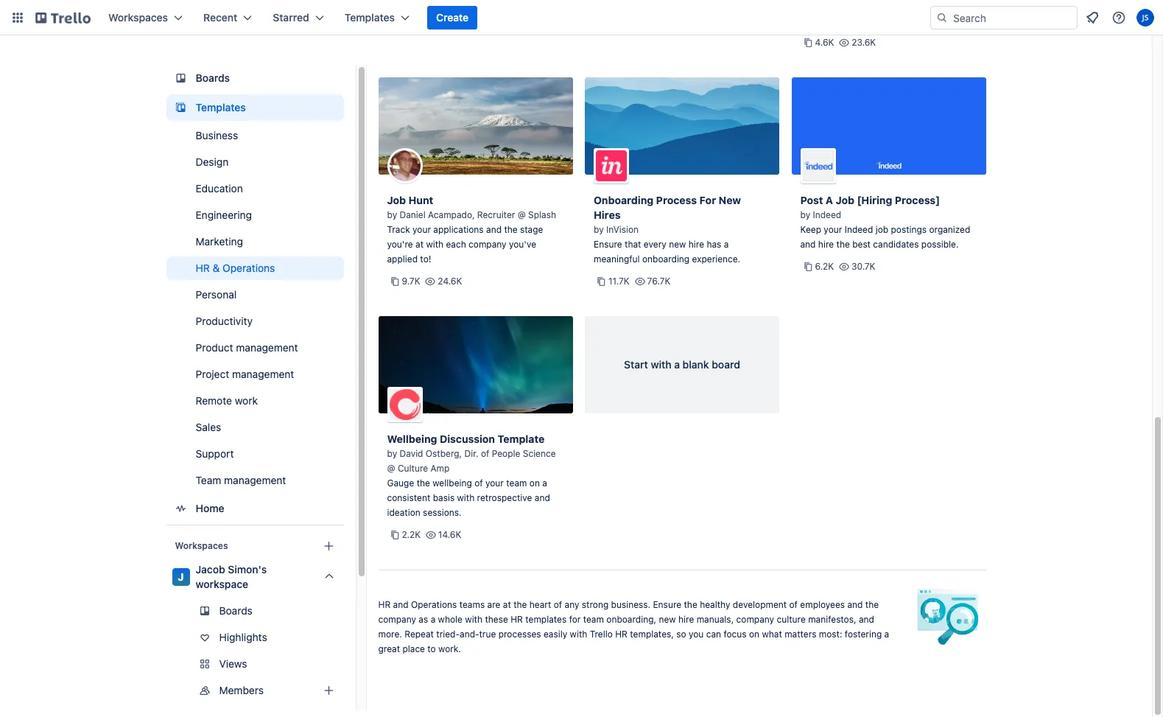 Task type: vqa. For each thing, say whether or not it's contained in the screenshot.
great
yes



Task type: locate. For each thing, give the bounding box(es) containing it.
best
[[853, 239, 871, 250]]

management inside "link"
[[224, 474, 286, 486]]

meaningful
[[594, 254, 640, 265]]

0 vertical spatial at
[[416, 239, 424, 250]]

retrospective
[[477, 492, 532, 503]]

on left the what
[[749, 629, 760, 640]]

1 vertical spatial forward image
[[341, 682, 359, 699]]

1 horizontal spatial at
[[503, 599, 511, 610]]

company down recruiter
[[469, 239, 507, 250]]

job up daniel
[[387, 194, 406, 206]]

sales
[[196, 421, 221, 433]]

ensure up meaningful
[[594, 239, 623, 250]]

templates up business at the top of the page
[[196, 101, 246, 113]]

0 horizontal spatial templates
[[196, 101, 246, 113]]

are
[[488, 599, 501, 610]]

of
[[481, 448, 490, 459], [475, 478, 483, 489], [554, 599, 562, 610], [790, 599, 798, 610]]

job hunt by daniel acampado, recruiter @ splash track your applications and the stage you're at with each company you've applied to!
[[387, 194, 556, 265]]

create
[[436, 11, 469, 24]]

1 horizontal spatial job
[[836, 194, 855, 206]]

a right as
[[431, 614, 436, 625]]

1 vertical spatial new
[[659, 614, 676, 625]]

starred button
[[264, 6, 333, 29]]

0 vertical spatial templates
[[345, 11, 395, 24]]

templates right starred dropdown button
[[345, 11, 395, 24]]

these
[[485, 614, 508, 625]]

management
[[236, 341, 298, 354], [232, 368, 294, 380], [224, 474, 286, 486]]

0 horizontal spatial job
[[387, 194, 406, 206]]

support link
[[166, 442, 344, 466]]

1 vertical spatial ensure
[[653, 599, 682, 610]]

a right has
[[724, 239, 729, 250]]

management down productivity "link"
[[236, 341, 298, 354]]

with up to!
[[426, 239, 444, 250]]

1 vertical spatial at
[[503, 599, 511, 610]]

0 vertical spatial forward image
[[341, 655, 359, 673]]

2 vertical spatial management
[[224, 474, 286, 486]]

with inside button
[[651, 358, 672, 371]]

discussion
[[440, 433, 495, 445]]

operations for and
[[411, 599, 457, 610]]

can
[[707, 629, 722, 640]]

1 vertical spatial on
[[749, 629, 760, 640]]

engineering
[[196, 209, 252, 221]]

people
[[492, 448, 521, 459]]

1 horizontal spatial your
[[486, 478, 504, 489]]

blank
[[683, 358, 709, 371]]

remote
[[196, 394, 232, 407]]

0 horizontal spatial workspaces
[[108, 11, 168, 24]]

new up onboarding
[[669, 239, 686, 250]]

to
[[428, 643, 436, 654]]

boards for home
[[196, 71, 230, 84]]

template
[[498, 433, 545, 445]]

1 vertical spatial workspaces
[[175, 540, 228, 551]]

and right retrospective
[[535, 492, 550, 503]]

home image
[[172, 500, 190, 517]]

a left blank
[[674, 358, 680, 371]]

indeed down 'a'
[[813, 209, 842, 220]]

true
[[479, 629, 496, 640]]

2 forward image from the top
[[341, 682, 359, 699]]

1 vertical spatial @
[[387, 463, 395, 474]]

management down product management link
[[232, 368, 294, 380]]

and up fostering at the bottom of the page
[[859, 614, 875, 625]]

the down culture
[[417, 478, 430, 489]]

and down keep
[[801, 239, 816, 250]]

teams
[[460, 599, 485, 610]]

forward image up forward image
[[341, 655, 359, 673]]

[hiring
[[858, 194, 893, 206]]

start with a blank board button
[[585, 316, 780, 413]]

your right keep
[[824, 224, 843, 235]]

company up more.
[[378, 614, 416, 625]]

1 horizontal spatial team
[[583, 614, 604, 625]]

team down strong
[[583, 614, 604, 625]]

recent button
[[195, 6, 261, 29]]

0 vertical spatial boards
[[196, 71, 230, 84]]

hr left &
[[196, 262, 210, 274]]

by up keep
[[801, 209, 811, 220]]

at inside hr and operations teams are at the heart of any strong business. ensure the healthy development of employees and the company as a whole with these hr templates for team onboarding, new hire manuals, company culture manifestos, and more. repeat tried-and-true processes easily with trello hr templates, so you can focus on what matters most: fostering a great place to work.
[[503, 599, 511, 610]]

candidates
[[874, 239, 919, 250]]

2 horizontal spatial your
[[824, 224, 843, 235]]

ensure up "so" at the right bottom of the page
[[653, 599, 682, 610]]

ideation
[[387, 507, 421, 518]]

hr & operations link
[[166, 256, 344, 280]]

0 horizontal spatial operations
[[223, 262, 275, 274]]

marketing link
[[166, 230, 344, 254]]

your inside wellbeing discussion template by david ostberg, dir. of people science @ culture amp gauge the wellbeing of your team on a consistent basis with retrospective and ideation sessions.
[[486, 478, 504, 489]]

your down daniel
[[413, 224, 431, 235]]

your up retrospective
[[486, 478, 504, 489]]

1 horizontal spatial indeed
[[845, 224, 874, 235]]

templates inside templates popup button
[[345, 11, 395, 24]]

1 forward image from the top
[[341, 655, 359, 673]]

hire inside hr and operations teams are at the heart of any strong business. ensure the healthy development of employees and the company as a whole with these hr templates for team onboarding, new hire manuals, company culture manifestos, and more. repeat tried-and-true processes easily with trello hr templates, so you can focus on what matters most: fostering a great place to work.
[[679, 614, 694, 625]]

0 vertical spatial ensure
[[594, 239, 623, 250]]

with right start
[[651, 358, 672, 371]]

by left the david in the left bottom of the page
[[387, 448, 397, 459]]

boards right board icon
[[196, 71, 230, 84]]

team inside hr and operations teams are at the heart of any strong business. ensure the healthy development of employees and the company as a whole with these hr templates for team onboarding, new hire manuals, company culture manifestos, and more. repeat tried-and-true processes easily with trello hr templates, so you can focus on what matters most: fostering a great place to work.
[[583, 614, 604, 625]]

and down recruiter
[[486, 224, 502, 235]]

0 horizontal spatial at
[[416, 239, 424, 250]]

hr up more.
[[378, 599, 391, 610]]

place
[[403, 643, 425, 654]]

76.7k
[[647, 276, 671, 287]]

open information menu image
[[1112, 10, 1127, 25]]

support
[[196, 447, 234, 460]]

1 horizontal spatial ensure
[[653, 599, 682, 610]]

0 vertical spatial workspaces
[[108, 11, 168, 24]]

trello
[[590, 629, 613, 640]]

operations
[[223, 262, 275, 274], [411, 599, 457, 610]]

with down teams
[[465, 614, 483, 625]]

job right 'a'
[[836, 194, 855, 206]]

1 horizontal spatial templates
[[345, 11, 395, 24]]

the up fostering at the bottom of the page
[[866, 599, 879, 610]]

boards up highlights
[[219, 604, 253, 617]]

healthy
[[700, 599, 731, 610]]

ensure
[[594, 239, 623, 250], [653, 599, 682, 610]]

1 boards link from the top
[[166, 65, 344, 91]]

home
[[196, 502, 224, 514]]

template board image
[[172, 99, 190, 116]]

0 horizontal spatial @
[[387, 463, 395, 474]]

as
[[419, 614, 428, 625]]

forward image inside members link
[[341, 682, 359, 699]]

boards link up templates link
[[166, 65, 344, 91]]

of right dir.
[[481, 448, 490, 459]]

indeed up best at the top right
[[845, 224, 874, 235]]

consistent
[[387, 492, 431, 503]]

by down "hires"
[[594, 224, 604, 235]]

2 boards link from the top
[[166, 599, 344, 623]]

matters
[[785, 629, 817, 640]]

management for team management
[[224, 474, 286, 486]]

operations up as
[[411, 599, 457, 610]]

hire left has
[[689, 239, 705, 250]]

basis
[[433, 492, 455, 503]]

applications
[[434, 224, 484, 235]]

hire down keep
[[819, 239, 834, 250]]

0 vertical spatial on
[[530, 478, 540, 489]]

0 vertical spatial boards link
[[166, 65, 344, 91]]

onboarding
[[594, 194, 654, 206]]

@ up stage
[[518, 209, 526, 220]]

recruiter
[[477, 209, 515, 220]]

0 horizontal spatial on
[[530, 478, 540, 489]]

0 horizontal spatial team
[[507, 478, 527, 489]]

at up to!
[[416, 239, 424, 250]]

0 horizontal spatial your
[[413, 224, 431, 235]]

boards link
[[166, 65, 344, 91], [166, 599, 344, 623]]

team up retrospective
[[507, 478, 527, 489]]

2 job from the left
[[836, 194, 855, 206]]

1 horizontal spatial operations
[[411, 599, 457, 610]]

repeat
[[405, 629, 434, 640]]

boards link for views
[[166, 599, 344, 623]]

process
[[656, 194, 697, 206]]

on down the 'science' on the bottom of the page
[[530, 478, 540, 489]]

1 vertical spatial management
[[232, 368, 294, 380]]

a
[[724, 239, 729, 250], [674, 358, 680, 371], [543, 478, 548, 489], [431, 614, 436, 625], [885, 629, 890, 640]]

0 vertical spatial operations
[[223, 262, 275, 274]]

ensure inside 'onboarding process for new hires by invision ensure that every new hire has a meaningful onboarding experience.'
[[594, 239, 623, 250]]

boards for views
[[219, 604, 253, 617]]

search image
[[937, 12, 948, 24]]

and inside job hunt by daniel acampado, recruiter @ splash track your applications and the stage you're at with each company you've applied to!
[[486, 224, 502, 235]]

a right fostering at the bottom of the page
[[885, 629, 890, 640]]

1 horizontal spatial @
[[518, 209, 526, 220]]

@ up the gauge
[[387, 463, 395, 474]]

hire inside post a job [hiring process] by indeed keep your indeed job postings organized and hire the best candidates possible.
[[819, 239, 834, 250]]

the inside wellbeing discussion template by david ostberg, dir. of people science @ culture amp gauge the wellbeing of your team on a consistent basis with retrospective and ideation sessions.
[[417, 478, 430, 489]]

easily
[[544, 629, 568, 640]]

processes
[[499, 629, 541, 640]]

and up more.
[[393, 599, 409, 610]]

a inside wellbeing discussion template by david ostberg, dir. of people science @ culture amp gauge the wellbeing of your team on a consistent basis with retrospective and ideation sessions.
[[543, 478, 548, 489]]

the left healthy
[[684, 599, 698, 610]]

david
[[400, 448, 423, 459]]

a
[[826, 194, 834, 206]]

forward image right add image
[[341, 682, 359, 699]]

boards link up highlights link
[[166, 599, 344, 623]]

views
[[219, 657, 247, 670]]

1 vertical spatial team
[[583, 614, 604, 625]]

by up track
[[387, 209, 397, 220]]

add image
[[320, 682, 338, 699]]

fostering
[[845, 629, 882, 640]]

experience.
[[692, 254, 741, 265]]

0 horizontal spatial indeed
[[813, 209, 842, 220]]

operations inside hr and operations teams are at the heart of any strong business. ensure the healthy development of employees and the company as a whole with these hr templates for team onboarding, new hire manuals, company culture manifestos, and more. repeat tried-and-true processes easily with trello hr templates, so you can focus on what matters most: fostering a great place to work.
[[411, 599, 457, 610]]

0 vertical spatial team
[[507, 478, 527, 489]]

the up you've
[[504, 224, 518, 235]]

with down 'for'
[[570, 629, 588, 640]]

so
[[677, 629, 687, 640]]

forward image
[[341, 655, 359, 673], [341, 682, 359, 699]]

company down development
[[737, 614, 775, 625]]

hire up "so" at the right bottom of the page
[[679, 614, 694, 625]]

forward image inside views link
[[341, 655, 359, 673]]

start with a blank board
[[624, 358, 741, 371]]

of right wellbeing
[[475, 478, 483, 489]]

management down "support" link
[[224, 474, 286, 486]]

new up 'templates,'
[[659, 614, 676, 625]]

at
[[416, 239, 424, 250], [503, 599, 511, 610]]

0 vertical spatial @
[[518, 209, 526, 220]]

employees
[[801, 599, 845, 610]]

company inside job hunt by daniel acampado, recruiter @ splash track your applications and the stage you're at with each company you've applied to!
[[469, 239, 507, 250]]

the left best at the top right
[[837, 239, 850, 250]]

gauge
[[387, 478, 414, 489]]

by inside job hunt by daniel acampado, recruiter @ splash track your applications and the stage you're at with each company you've applied to!
[[387, 209, 397, 220]]

work.
[[439, 643, 461, 654]]

the inside post a job [hiring process] by indeed keep your indeed job postings organized and hire the best candidates possible.
[[837, 239, 850, 250]]

0 vertical spatial management
[[236, 341, 298, 354]]

operations down marketing link
[[223, 262, 275, 274]]

team
[[196, 474, 221, 486]]

a down the 'science' on the bottom of the page
[[543, 478, 548, 489]]

most:
[[819, 629, 843, 640]]

onboarding process for new hires by invision ensure that every new hire has a meaningful onboarding experience.
[[594, 194, 741, 265]]

with down wellbeing
[[457, 492, 475, 503]]

0 horizontal spatial ensure
[[594, 239, 623, 250]]

1 vertical spatial boards link
[[166, 599, 344, 623]]

1 vertical spatial templates
[[196, 101, 246, 113]]

1 vertical spatial operations
[[411, 599, 457, 610]]

30.7k
[[852, 261, 876, 272]]

1 job from the left
[[387, 194, 406, 206]]

and inside wellbeing discussion template by david ostberg, dir. of people science @ culture amp gauge the wellbeing of your team on a consistent basis with retrospective and ideation sessions.
[[535, 492, 550, 503]]

1 horizontal spatial company
[[469, 239, 507, 250]]

create a workspace image
[[320, 537, 338, 555]]

of up culture
[[790, 599, 798, 610]]

hr up processes
[[511, 614, 523, 625]]

0 vertical spatial new
[[669, 239, 686, 250]]

1 vertical spatial boards
[[219, 604, 253, 617]]

at right are
[[503, 599, 511, 610]]

1 horizontal spatial on
[[749, 629, 760, 640]]



Task type: describe. For each thing, give the bounding box(es) containing it.
forward image
[[341, 708, 359, 717]]

board
[[712, 358, 741, 371]]

your inside job hunt by daniel acampado, recruiter @ splash track your applications and the stage you're at with each company you've applied to!
[[413, 224, 431, 235]]

hr & operations icon image
[[891, 589, 986, 665]]

0 notifications image
[[1084, 9, 1102, 27]]

1 vertical spatial indeed
[[845, 224, 874, 235]]

for
[[569, 614, 581, 625]]

2 horizontal spatial company
[[737, 614, 775, 625]]

you're
[[387, 239, 413, 250]]

product management link
[[166, 336, 344, 360]]

post
[[801, 194, 824, 206]]

templates link
[[166, 94, 344, 121]]

manifestos,
[[809, 614, 857, 625]]

david ostberg, dir. of people science @ culture amp image
[[387, 387, 423, 422]]

new inside 'onboarding process for new hires by invision ensure that every new hire has a meaningful onboarding experience.'
[[669, 239, 686, 250]]

personal link
[[166, 283, 344, 307]]

templates,
[[630, 629, 674, 640]]

with inside wellbeing discussion template by david ostberg, dir. of people science @ culture amp gauge the wellbeing of your team on a consistent basis with retrospective and ideation sessions.
[[457, 492, 475, 503]]

your inside post a job [hiring process] by indeed keep your indeed job postings organized and hire the best candidates possible.
[[824, 224, 843, 235]]

on inside hr and operations teams are at the heart of any strong business. ensure the healthy development of employees and the company as a whole with these hr templates for team onboarding, new hire manuals, company culture manifestos, and more. repeat tried-and-true processes easily with trello hr templates, so you can focus on what matters most: fostering a great place to work.
[[749, 629, 760, 640]]

templates inside templates link
[[196, 101, 246, 113]]

templates button
[[336, 6, 419, 29]]

each
[[446, 239, 466, 250]]

invision
[[607, 224, 639, 235]]

wellbeing
[[433, 478, 472, 489]]

jacob
[[196, 563, 225, 576]]

indeed image
[[801, 148, 836, 184]]

product
[[196, 341, 233, 354]]

science
[[523, 448, 556, 459]]

14.6k
[[438, 529, 462, 540]]

starred
[[273, 11, 309, 24]]

hunt
[[409, 194, 434, 206]]

development
[[733, 599, 787, 610]]

business.
[[611, 599, 651, 610]]

and up manifestos,
[[848, 599, 863, 610]]

amp
[[431, 463, 450, 474]]

11.7k
[[609, 276, 630, 287]]

great
[[378, 643, 400, 654]]

with inside job hunt by daniel acampado, recruiter @ splash track your applications and the stage you're at with each company you've applied to!
[[426, 239, 444, 250]]

23.6k
[[852, 37, 876, 48]]

on inside wellbeing discussion template by david ostberg, dir. of people science @ culture amp gauge the wellbeing of your team on a consistent basis with retrospective and ideation sessions.
[[530, 478, 540, 489]]

and-
[[460, 629, 479, 640]]

the inside job hunt by daniel acampado, recruiter @ splash track your applications and the stage you're at with each company you've applied to!
[[504, 224, 518, 235]]

sessions.
[[423, 507, 462, 518]]

team management link
[[166, 469, 344, 492]]

daniel acampado, recruiter @ splash image
[[387, 148, 423, 184]]

4.6k
[[815, 37, 835, 48]]

@ inside job hunt by daniel acampado, recruiter @ splash track your applications and the stage you're at with each company you've applied to!
[[518, 209, 526, 220]]

design link
[[166, 150, 344, 174]]

has
[[707, 239, 722, 250]]

product management
[[196, 341, 298, 354]]

workspace
[[196, 578, 248, 590]]

24.6k
[[438, 276, 462, 287]]

job inside job hunt by daniel acampado, recruiter @ splash track your applications and the stage you're at with each company you've applied to!
[[387, 194, 406, 206]]

primary element
[[0, 0, 1164, 35]]

applied
[[387, 254, 418, 265]]

1 horizontal spatial workspaces
[[175, 540, 228, 551]]

you
[[689, 629, 704, 640]]

j
[[178, 570, 184, 583]]

management for project management
[[232, 368, 294, 380]]

focus
[[724, 629, 747, 640]]

team inside wellbeing discussion template by david ostberg, dir. of people science @ culture amp gauge the wellbeing of your team on a consistent basis with retrospective and ideation sessions.
[[507, 478, 527, 489]]

by inside wellbeing discussion template by david ostberg, dir. of people science @ culture amp gauge the wellbeing of your team on a consistent basis with retrospective and ideation sessions.
[[387, 448, 397, 459]]

culture
[[777, 614, 806, 625]]

productivity link
[[166, 310, 344, 333]]

you've
[[509, 239, 537, 250]]

ensure inside hr and operations teams are at the heart of any strong business. ensure the healthy development of employees and the company as a whole with these hr templates for team onboarding, new hire manuals, company culture manifestos, and more. repeat tried-and-true processes easily with trello hr templates, so you can focus on what matters most: fostering a great place to work.
[[653, 599, 682, 610]]

a inside 'onboarding process for new hires by invision ensure that every new hire has a meaningful onboarding experience.'
[[724, 239, 729, 250]]

process]
[[895, 194, 940, 206]]

hires
[[594, 209, 621, 221]]

6.2k
[[815, 261, 834, 272]]

daniel
[[400, 209, 426, 220]]

members
[[219, 684, 264, 696]]

stage
[[520, 224, 543, 235]]

operations for &
[[223, 262, 275, 274]]

what
[[762, 629, 782, 640]]

hire inside 'onboarding process for new hires by invision ensure that every new hire has a meaningful onboarding experience.'
[[689, 239, 705, 250]]

2.2k
[[402, 529, 421, 540]]

by inside 'onboarding process for new hires by invision ensure that every new hire has a meaningful onboarding experience.'
[[594, 224, 604, 235]]

of left any at the bottom left of page
[[554, 599, 562, 610]]

engineering link
[[166, 203, 344, 227]]

&
[[213, 262, 220, 274]]

home link
[[166, 495, 344, 522]]

Search field
[[948, 7, 1077, 29]]

0 horizontal spatial company
[[378, 614, 416, 625]]

sales link
[[166, 416, 344, 439]]

postings
[[891, 224, 927, 235]]

views link
[[166, 652, 359, 676]]

0 vertical spatial indeed
[[813, 209, 842, 220]]

culture
[[398, 463, 428, 474]]

highlights
[[219, 631, 267, 643]]

and inside post a job [hiring process] by indeed keep your indeed job postings organized and hire the best candidates possible.
[[801, 239, 816, 250]]

start
[[624, 358, 648, 371]]

boards link for home
[[166, 65, 344, 91]]

hr down onboarding,
[[616, 629, 628, 640]]

dir.
[[465, 448, 479, 459]]

project
[[196, 368, 229, 380]]

business link
[[166, 124, 344, 147]]

jacob simon (jacobsimon16) image
[[1137, 9, 1155, 27]]

marketing
[[196, 235, 243, 248]]

education link
[[166, 177, 344, 200]]

remote work link
[[166, 389, 344, 413]]

@ inside wellbeing discussion template by david ostberg, dir. of people science @ culture amp gauge the wellbeing of your team on a consistent basis with retrospective and ideation sessions.
[[387, 463, 395, 474]]

board image
[[172, 69, 190, 87]]

team management
[[196, 474, 286, 486]]

create button
[[427, 6, 478, 29]]

by inside post a job [hiring process] by indeed keep your indeed job postings organized and hire the best candidates possible.
[[801, 209, 811, 220]]

workspaces inside "popup button"
[[108, 11, 168, 24]]

job inside post a job [hiring process] by indeed keep your indeed job postings organized and hire the best candidates possible.
[[836, 194, 855, 206]]

every
[[644, 239, 667, 250]]

9.7k
[[402, 276, 420, 287]]

a inside button
[[674, 358, 680, 371]]

strong
[[582, 599, 609, 610]]

invision image
[[594, 148, 629, 184]]

tried-
[[436, 629, 460, 640]]

new inside hr and operations teams are at the heart of any strong business. ensure the healthy development of employees and the company as a whole with these hr templates for team onboarding, new hire manuals, company culture manifestos, and more. repeat tried-and-true processes easily with trello hr templates, so you can focus on what matters most: fostering a great place to work.
[[659, 614, 676, 625]]

at inside job hunt by daniel acampado, recruiter @ splash track your applications and the stage you're at with each company you've applied to!
[[416, 239, 424, 250]]

any
[[565, 599, 580, 610]]

the left heart
[[514, 599, 527, 610]]

simon's
[[228, 563, 267, 576]]

recent
[[203, 11, 238, 24]]

management for product management
[[236, 341, 298, 354]]

heart
[[530, 599, 552, 610]]

back to home image
[[35, 6, 91, 29]]

business
[[196, 129, 238, 142]]

wellbeing
[[387, 433, 437, 445]]

whole
[[438, 614, 463, 625]]



